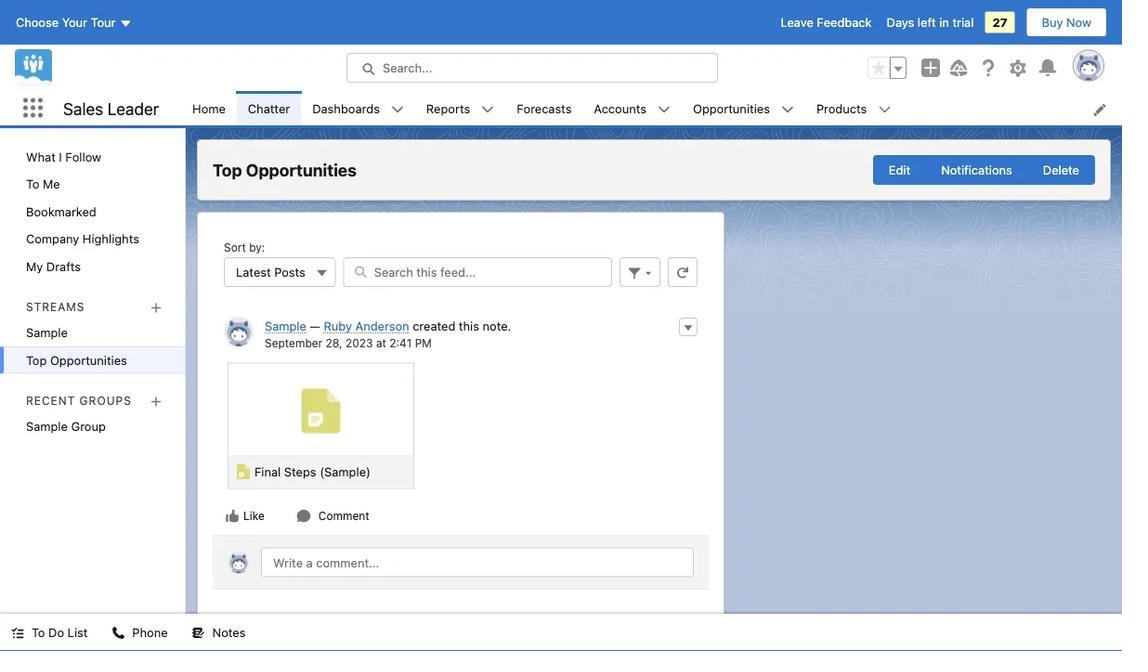 Task type: locate. For each thing, give the bounding box(es) containing it.
comment button
[[295, 508, 370, 524]]

bookmarked link
[[0, 198, 185, 225]]

text default image for phone
[[112, 627, 125, 640]]

forecasts link
[[506, 91, 583, 125]]

27
[[993, 15, 1008, 29]]

home link
[[181, 91, 237, 125]]

1 vertical spatial group
[[873, 155, 1095, 185]]

text default image inside opportunities list item
[[781, 103, 794, 116]]

edit button
[[873, 155, 926, 185]]

comment
[[319, 510, 369, 523]]

top opportunities down chatter link
[[213, 160, 357, 180]]

groups
[[80, 394, 132, 407]]

text default image right accounts
[[658, 103, 671, 116]]

note.
[[483, 319, 511, 333]]

recent groups
[[26, 394, 132, 407]]

0 horizontal spatial sample link
[[0, 319, 185, 347]]

sort
[[224, 241, 246, 254]]

to inside button
[[32, 626, 45, 640]]

top opportunities
[[213, 160, 357, 180], [26, 353, 127, 367]]

accounts list item
[[583, 91, 682, 125]]

1 vertical spatial top
[[26, 353, 47, 367]]

2:41
[[390, 337, 412, 350]]

sample group link
[[0, 413, 185, 441]]

0 vertical spatial to
[[26, 177, 39, 191]]

text default image left products link
[[781, 103, 794, 116]]

sample for sample group
[[26, 420, 68, 434]]

sales leader
[[63, 98, 159, 118]]

sample for sample — ruby anderson created this note. september 28, 2023 at 2:41 pm
[[265, 319, 307, 333]]

buy
[[1042, 15, 1063, 29]]

accounts
[[594, 101, 647, 115]]

sample down recent
[[26, 420, 68, 434]]

0 horizontal spatial text default image
[[11, 627, 24, 640]]

do
[[48, 626, 64, 640]]

like button
[[224, 508, 266, 524]]

notifications button
[[925, 155, 1028, 185]]

top up recent
[[26, 353, 47, 367]]

streams
[[26, 301, 85, 314]]

text default image right products
[[878, 103, 891, 116]]

buy now button
[[1026, 7, 1107, 37]]

reports list item
[[415, 91, 506, 125]]

to me link
[[0, 170, 185, 198]]

to left the 'do'
[[32, 626, 45, 640]]

sample group
[[26, 420, 106, 434]]

group
[[71, 420, 106, 434]]

text default image inside accounts list item
[[658, 103, 671, 116]]

top opportunities up recent groups
[[26, 353, 127, 367]]

to for to do list
[[32, 626, 45, 640]]

2 horizontal spatial opportunities
[[693, 101, 770, 115]]

days
[[887, 15, 914, 29]]

2 vertical spatial opportunities
[[50, 353, 127, 367]]

sample inside sample — ruby anderson created this note. september 28, 2023 at 2:41 pm
[[265, 319, 307, 333]]

by:
[[249, 241, 265, 254]]

sample up september
[[265, 319, 307, 333]]

final steps (sample)
[[255, 465, 371, 478]]

sample link down streams link
[[0, 319, 185, 347]]

text default image left phone
[[112, 627, 125, 640]]

0 horizontal spatial opportunities
[[50, 353, 127, 367]]

text default image
[[658, 103, 671, 116], [781, 103, 794, 116], [878, 103, 891, 116], [225, 509, 240, 524], [192, 627, 205, 640]]

opportunities list item
[[682, 91, 805, 125]]

to
[[26, 177, 39, 191], [32, 626, 45, 640]]

buy now
[[1042, 15, 1092, 29]]

1 vertical spatial opportunities
[[246, 160, 357, 180]]

edit
[[889, 163, 911, 177]]

top down home link
[[213, 160, 242, 180]]

dashboards list item
[[301, 91, 415, 125]]

list
[[181, 91, 1122, 125]]

september
[[265, 337, 323, 350]]

group
[[868, 57, 907, 79], [873, 155, 1095, 185]]

text default image left the comment
[[296, 509, 311, 524]]

delete
[[1043, 163, 1080, 177]]

2 horizontal spatial text default image
[[296, 509, 311, 524]]

trial
[[953, 15, 974, 29]]

list containing home
[[181, 91, 1122, 125]]

search... button
[[347, 53, 718, 83]]

text default image inside products list item
[[878, 103, 891, 116]]

company highlights
[[26, 232, 139, 246]]

to left me at the top
[[26, 177, 39, 191]]

to do list
[[32, 626, 88, 640]]

0 vertical spatial top
[[213, 160, 242, 180]]

company
[[26, 232, 79, 246]]

ruby anderson image
[[224, 317, 254, 347]]

1 horizontal spatial top opportunities
[[213, 160, 357, 180]]

0 horizontal spatial top
[[26, 353, 47, 367]]

follow
[[65, 150, 101, 164]]

this
[[459, 319, 479, 333]]

products list item
[[805, 91, 902, 125]]

company highlights link
[[0, 225, 185, 253]]

what i follow
[[26, 150, 101, 164]]

top
[[213, 160, 242, 180], [26, 353, 47, 367]]

bookmarked
[[26, 204, 96, 218]]

text default image inside to do list button
[[11, 627, 24, 640]]

1 sample link from the left
[[265, 319, 307, 334]]

september 28, 2023 at 2:41 pm link
[[265, 337, 432, 350]]

1 horizontal spatial text default image
[[112, 627, 125, 640]]

—
[[310, 319, 320, 333]]

text default image inside "notes" button
[[192, 627, 205, 640]]

text default image left the 'do'
[[11, 627, 24, 640]]

accounts link
[[583, 91, 658, 125]]

ruby anderson image
[[228, 551, 250, 574]]

opportunities
[[693, 101, 770, 115], [246, 160, 357, 180], [50, 353, 127, 367]]

sample link up september
[[265, 319, 307, 334]]

sample link
[[265, 319, 307, 334], [0, 319, 185, 347]]

now
[[1067, 15, 1092, 29]]

left
[[918, 15, 936, 29]]

0 vertical spatial top opportunities
[[213, 160, 357, 180]]

ruby anderson link
[[324, 319, 409, 334]]

text default image left notes
[[192, 627, 205, 640]]

text default image for accounts
[[658, 103, 671, 116]]

sample for sample
[[26, 326, 68, 340]]

text default image
[[296, 509, 311, 524], [11, 627, 24, 640], [112, 627, 125, 640]]

chatter
[[248, 101, 290, 115]]

1 vertical spatial to
[[32, 626, 45, 640]]

text default image inside phone button
[[112, 627, 125, 640]]

1 horizontal spatial sample link
[[265, 319, 307, 334]]

delete button
[[1027, 155, 1095, 185]]

sample down streams link
[[26, 326, 68, 340]]

1 vertical spatial top opportunities
[[26, 353, 127, 367]]

2 sample link from the left
[[0, 319, 185, 347]]

28,
[[326, 337, 342, 350]]

0 vertical spatial opportunities
[[693, 101, 770, 115]]

top opportunities link
[[0, 347, 185, 374]]

steps
[[284, 465, 316, 478]]

at
[[376, 337, 386, 350]]

text default image left "like"
[[225, 509, 240, 524]]



Task type: vqa. For each thing, say whether or not it's contained in the screenshot.
Email button
no



Task type: describe. For each thing, give the bounding box(es) containing it.
me
[[43, 177, 60, 191]]

feedback
[[817, 15, 872, 29]]

chatter link
[[237, 91, 301, 125]]

anderson
[[355, 319, 409, 333]]

products
[[817, 101, 867, 115]]

notes
[[212, 626, 246, 640]]

final
[[255, 465, 281, 478]]

phone button
[[101, 614, 179, 651]]

to for to me
[[26, 177, 39, 191]]

leave feedback
[[781, 15, 872, 29]]

list
[[67, 626, 88, 640]]

ruby anderson, september 28, 2023 at 2:41 pm element
[[213, 306, 709, 536]]

text default image for opportunities
[[781, 103, 794, 116]]

products link
[[805, 91, 878, 125]]

home
[[192, 101, 226, 115]]

recent groups link
[[26, 394, 132, 407]]

leave
[[781, 15, 814, 29]]

1 horizontal spatial top
[[213, 160, 242, 180]]

dashboards
[[312, 101, 380, 115]]

reports
[[426, 101, 470, 115]]

drafts
[[46, 259, 81, 273]]

pm
[[415, 337, 432, 350]]

opportunities inside list item
[[693, 101, 770, 115]]

(sample)
[[320, 465, 371, 478]]

notifications
[[941, 163, 1012, 177]]

text default image inside comment button
[[296, 509, 311, 524]]

leave feedback link
[[781, 15, 872, 29]]

my drafts
[[26, 259, 81, 273]]

sample — ruby anderson created this note. september 28, 2023 at 2:41 pm
[[265, 319, 511, 350]]

0 vertical spatial group
[[868, 57, 907, 79]]

to do list button
[[0, 614, 99, 651]]

group containing edit
[[873, 155, 1095, 185]]

in
[[940, 15, 949, 29]]

reports link
[[415, 91, 481, 125]]

Write a comment... text field
[[261, 548, 694, 577]]

created
[[413, 319, 456, 333]]

to me
[[26, 177, 60, 191]]

i
[[59, 150, 62, 164]]

what
[[26, 150, 56, 164]]

text default image for products
[[878, 103, 891, 116]]

0 horizontal spatial top opportunities
[[26, 353, 127, 367]]

sales
[[63, 98, 103, 118]]

text default image for to do list
[[11, 627, 24, 640]]

Search this feed... search field
[[343, 257, 612, 287]]

search...
[[383, 61, 432, 75]]

2023
[[346, 337, 373, 350]]

1 horizontal spatial opportunities
[[246, 160, 357, 180]]

opportunities link
[[682, 91, 781, 125]]

my
[[26, 259, 43, 273]]

dashboards link
[[301, 91, 391, 125]]

phone
[[132, 626, 168, 640]]

highlights
[[83, 232, 139, 246]]

streams link
[[26, 301, 85, 314]]

text default image inside like button
[[225, 509, 240, 524]]

recent
[[26, 394, 75, 407]]

like
[[243, 510, 265, 523]]

days left in trial
[[887, 15, 974, 29]]

what i follow link
[[0, 143, 185, 170]]

my drafts link
[[0, 253, 185, 280]]

notes button
[[181, 614, 257, 651]]

leader
[[108, 98, 159, 118]]

forecasts
[[517, 101, 572, 115]]

sort by:
[[224, 241, 265, 254]]



